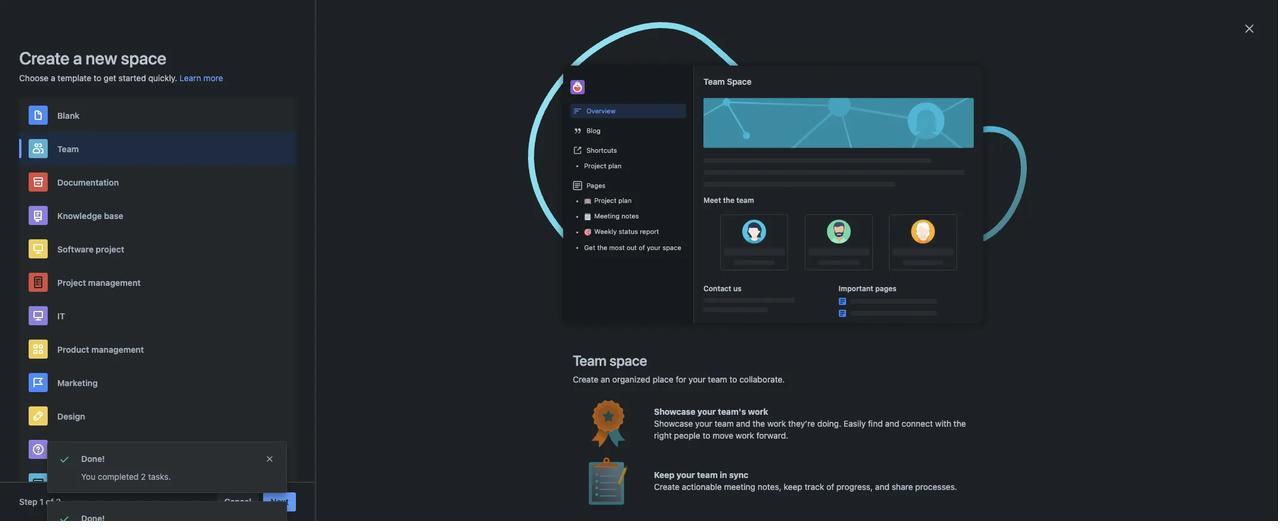 Task type: describe. For each thing, give the bounding box(es) containing it.
dismiss image
[[265, 454, 275, 464]]

out
[[627, 244, 637, 251]]

0 vertical spatial when
[[495, 189, 517, 199]]

collaborate.
[[740, 374, 785, 385]]

2 getting started in confluence link from the top
[[773, 189, 887, 199]]

the left 'editor'
[[529, 189, 542, 199]]

a right choose
[[51, 73, 55, 83]]

team for space
[[573, 352, 607, 369]]

design button
[[19, 399, 296, 433]]

due
[[993, 124, 1009, 134]]

team space
[[704, 76, 752, 87]]

management for project management
[[88, 277, 141, 287]]

1 vertical spatial work
[[768, 419, 786, 429]]

overview.
[[398, 339, 437, 349]]

at the top of the page, so teammates can see your progress at a glance.
[[398, 148, 737, 173]]

meeting
[[595, 212, 620, 220]]

getting started in confluence for 4th getting started in confluence link from the bottom
[[773, 298, 887, 308]]

processes.
[[916, 482, 958, 492]]

glance.
[[398, 162, 428, 173]]

product
[[57, 344, 89, 354]]

apps banner
[[0, 0, 1279, 33]]

with
[[936, 419, 952, 429]]

started for eighth getting started in confluence link from the bottom of the page
[[804, 155, 831, 165]]

create inside keep your team in sync create actionable meeting notes, keep track of progress, and share processes.
[[654, 482, 680, 492]]

doing.
[[818, 419, 842, 429]]

publish.
[[581, 189, 614, 199]]

4 getting started in confluence link from the top
[[773, 264, 887, 274]]

started for 4th getting started in confluence link from the bottom
[[804, 298, 831, 308]]

the down get
[[577, 257, 589, 267]]

page inside added to a highlighted section of the page or post you are editing or viewing; good for targeted comments on a specific word or phrase.
[[614, 216, 633, 226]]

for down overview.
[[434, 365, 446, 376]]

getting for eighth getting started in confluence link from the bottom of the page
[[773, 155, 802, 165]]

software project button
[[19, 232, 296, 266]]

knowledge
[[57, 210, 102, 221]]

or up important at the left bottom
[[587, 297, 596, 307]]

customer support
[[57, 445, 131, 455]]

apps button
[[291, 7, 327, 26]]

global element
[[7, 0, 1050, 33]]

are inside added to a highlighted section of the page or post you are editing or viewing; good for targeted comments on a specific word or phrase.
[[680, 216, 692, 226]]

team for space
[[704, 76, 725, 87]]

tasks.
[[148, 472, 171, 482]]

confluence for eighth getting started in confluence link from the bottom of the page
[[843, 155, 887, 165]]

and right find
[[886, 419, 900, 429]]

learn more link
[[180, 72, 223, 84]]

comment
[[460, 297, 498, 307]]

viewing; inside added to a highlighted section of the page or post you are editing or viewing; good for targeted comments on a specific word or phrase.
[[398, 230, 430, 241]]

meeting notes
[[595, 212, 639, 220]]

documentation button
[[19, 165, 296, 199]]

sync
[[730, 470, 749, 480]]

find
[[869, 419, 883, 429]]

team right the meet
[[737, 196, 755, 205]]

can
[[628, 148, 642, 158]]

to right link
[[513, 365, 522, 376]]

knowledge base button
[[19, 199, 296, 232]]

2 showcase from the top
[[654, 419, 693, 429]]

create inside create a new space choose a template to get started quickly. learn more
[[19, 48, 69, 68]]

customer support button
[[19, 433, 296, 466]]

viewing; inside added below the content of the page or post you are viewing; good for comments that apply to the content as a whole.
[[672, 257, 703, 267]]

page title icon image for leave an inline comment when viewing a page or in the editor.
[[758, 299, 767, 309]]

editor
[[544, 189, 568, 199]]

track
[[805, 482, 825, 492]]

knowledge base
[[57, 210, 123, 221]]

page,
[[543, 148, 566, 158]]

confluence for 4th getting started in confluence link from the bottom
[[843, 298, 887, 308]]

meeting
[[725, 482, 756, 492]]

getting for seventh getting started in confluence link from the bottom of the page
[[773, 189, 802, 199]]

it button
[[19, 299, 296, 333]]

team button
[[19, 132, 296, 165]]

new
[[86, 48, 117, 68]]

1 vertical spatial content
[[505, 271, 535, 281]]

us
[[734, 284, 742, 293]]

confluence for fourth getting started in confluence link from the top
[[843, 264, 887, 274]]

getting for 4th getting started in confluence link from the bottom
[[773, 298, 802, 308]]

your inside panel element to highlight important information in your space overview.
[[669, 325, 688, 335]]

a left highlighted on the top left
[[508, 216, 512, 226]]

of right out
[[639, 244, 645, 251]]

getting started in confluence for eighth getting started in confluence link from the top
[[773, 476, 887, 486]]

section
[[559, 216, 587, 226]]

alert containing done!
[[48, 442, 287, 493]]

the left editor.
[[607, 297, 620, 307]]

Search field
[[1052, 7, 1171, 26]]

getting started in confluence for 7th getting started in confluence link from the top
[[773, 421, 887, 431]]

team inside keep your team in sync create actionable meeting notes, keep track of progress, and share processes.
[[697, 470, 718, 480]]

the right with
[[954, 419, 967, 429]]

you
[[81, 472, 96, 482]]

to inside panel element to highlight important information in your space overview.
[[520, 325, 528, 335]]

6 getting started in confluence link from the top
[[773, 366, 887, 376]]

page left the post.
[[544, 365, 564, 376]]

page title icon image for added below the content of the page or post you are viewing; good for comments that apply to the content as a whole.
[[758, 265, 767, 275]]

keep
[[654, 470, 675, 480]]

a left shareable
[[448, 365, 452, 376]]

2 at from the left
[[720, 148, 728, 158]]

0 vertical spatial plan
[[609, 162, 622, 170]]

whole.
[[554, 271, 579, 281]]

page title icon image for for a shareable link to your page or post.
[[758, 367, 767, 377]]

editing
[[695, 216, 721, 226]]

software
[[57, 244, 94, 254]]

right
[[654, 430, 672, 441]]

word
[[594, 230, 613, 241]]

choose
[[19, 73, 49, 83]]

apply
[[458, 271, 479, 281]]

are inside added below the content of the page or post you are viewing; good for comments that apply to the content as a whole.
[[658, 257, 670, 267]]

confluence for 3rd getting started in confluence link from the bottom of the page
[[843, 366, 887, 376]]

forward.
[[757, 430, 789, 441]]

in inside panel element to highlight important information in your space overview.
[[660, 325, 667, 335]]

a up template
[[73, 48, 82, 68]]

2 inside create a new space dialog
[[56, 497, 61, 507]]

drafts
[[236, 122, 260, 133]]

finance button
[[19, 466, 296, 500]]

see
[[644, 148, 659, 158]]

drafts link
[[210, 117, 353, 139]]

started for 3rd getting started in confluence link from the bottom of the page
[[804, 366, 831, 376]]

panel
[[460, 325, 482, 335]]

the down below
[[491, 271, 503, 281]]

started for seventh getting started in confluence link from the bottom of the page
[[804, 189, 831, 199]]

6 page title icon image from the top
[[758, 422, 767, 432]]

to inside added to a highlighted section of the page or post you are editing or viewing; good for targeted comments on a specific word or phrase.
[[498, 216, 506, 226]]

you inside added to a highlighted section of the page or post you are editing or viewing; good for targeted comments on a specific word or phrase.
[[664, 216, 678, 226]]

0 vertical spatial project plan
[[585, 162, 622, 170]]

0 vertical spatial project
[[585, 162, 607, 170]]

space inside 'team space create an organized place for your team to collaborate.'
[[610, 352, 648, 369]]

group containing starred
[[210, 53, 353, 160]]

move
[[713, 430, 734, 441]]

design
[[57, 411, 85, 421]]

0 vertical spatial an
[[424, 297, 434, 307]]

added for targeted
[[471, 216, 496, 226]]

learn
[[180, 73, 201, 83]]

weekly
[[595, 227, 617, 235]]

or right editing
[[723, 216, 731, 226]]

and inside keep your team in sync create actionable meeting notes, keep track of progress, and share processes.
[[876, 482, 890, 492]]

2 inside alert
[[141, 472, 146, 482]]

started for sixth getting started in confluence link from the bottom
[[804, 223, 831, 233]]

meet the team
[[704, 196, 755, 205]]

specific
[[562, 230, 591, 241]]

2 alert from the top
[[48, 502, 287, 521]]

contact
[[704, 284, 732, 293]]

important
[[568, 325, 609, 335]]

a inside at the top of the page, so teammates can see your progress at a glance.
[[730, 148, 734, 158]]

get
[[104, 73, 116, 83]]

project management button
[[19, 266, 296, 299]]

management for product management
[[91, 344, 144, 354]]

important pages
[[839, 284, 897, 293]]

team inside 'team space create an organized place for your team to collaborate.'
[[708, 374, 728, 385]]

page title icon image for added to a highlighted section of the page or post you are editing or viewing; good for targeted comments on a specific word or phrase.
[[758, 224, 767, 234]]

shareable
[[455, 365, 495, 376]]

documentation
[[57, 177, 119, 187]]

of inside keep your team in sync create actionable meeting notes, keep track of progress, and share processes.
[[827, 482, 835, 492]]

highlighted
[[514, 216, 557, 226]]

2 vertical spatial work
[[736, 430, 755, 441]]

viewing
[[524, 297, 556, 307]]

of inside added to a highlighted section of the page or post you are editing or viewing; good for targeted comments on a specific word or phrase.
[[589, 216, 597, 226]]

organized
[[613, 374, 651, 385]]

marketing button
[[19, 366, 296, 399]]

information
[[611, 325, 658, 335]]

added to a highlighted section of the page or post you are editing or viewing; good for targeted comments on a specific word or phrase.
[[398, 216, 733, 241]]

create a new space dialog
[[0, 0, 1279, 521]]

phrase.
[[625, 230, 653, 241]]

confluence for eighth getting started in confluence link from the top
[[843, 476, 887, 486]]

the left 'top'
[[486, 148, 500, 158]]

element
[[484, 325, 518, 335]]

getting for 7th getting started in confluence link from the top
[[773, 421, 802, 431]]

product management
[[57, 344, 144, 354]]

the down word
[[598, 244, 608, 251]]

weekly status report
[[595, 227, 660, 235]]

a right the on
[[555, 230, 560, 241]]

marketing
[[57, 378, 98, 388]]

for inside added below the content of the page or post you are viewing; good for comments that apply to the content as a whole.
[[727, 257, 738, 267]]

0 vertical spatial work
[[749, 407, 769, 417]]

of inside added below the content of the page or post you are viewing; good for comments that apply to the content as a whole.
[[567, 257, 574, 267]]



Task type: locate. For each thing, give the bounding box(es) containing it.
1 vertical spatial 2
[[56, 497, 61, 507]]

good
[[432, 230, 451, 241], [706, 257, 725, 267]]

page down whole.
[[565, 297, 585, 307]]

and down team's
[[737, 419, 751, 429]]

place
[[653, 374, 674, 385]]

date
[[1011, 124, 1030, 134]]

started for eighth getting started in confluence link from the top
[[804, 476, 831, 486]]

project down software
[[57, 277, 86, 287]]

team down blank
[[57, 144, 79, 154]]

software project
[[57, 244, 124, 254]]

2 getting from the top
[[773, 189, 802, 199]]

team up team's
[[708, 374, 728, 385]]

base
[[104, 210, 123, 221]]

an inside 'team space create an organized place for your team to collaborate.'
[[601, 374, 610, 385]]

1 vertical spatial team
[[57, 144, 79, 154]]

to inside added below the content of the page or post you are viewing; good for comments that apply to the content as a whole.
[[481, 271, 489, 281]]

1 vertical spatial showcase
[[654, 419, 693, 429]]

1 vertical spatial plan
[[619, 196, 632, 204]]

1 vertical spatial added
[[469, 257, 494, 267]]

3 page title icon image from the top
[[758, 265, 767, 275]]

content up as
[[535, 257, 565, 267]]

0 vertical spatial good
[[432, 230, 451, 241]]

project plan down 'teammates'
[[585, 162, 622, 170]]

getting started in confluence for sixth getting started in confluence link from the bottom
[[773, 223, 887, 233]]

0 vertical spatial management
[[88, 277, 141, 287]]

your
[[661, 148, 679, 158], [647, 244, 661, 251], [669, 325, 688, 335], [524, 365, 542, 376], [689, 374, 706, 385], [698, 407, 716, 417], [696, 419, 713, 429], [677, 470, 695, 480]]

1 page title icon image from the top
[[758, 156, 767, 166]]

2 vertical spatial create
[[654, 482, 680, 492]]

are down report
[[658, 257, 670, 267]]

page inside added below the content of the page or post you are viewing; good for comments that apply to the content as a whole.
[[591, 257, 610, 267]]

1 vertical spatial post
[[623, 257, 640, 267]]

that
[[441, 271, 456, 281]]

1 vertical spatial project plan
[[595, 196, 632, 204]]

2 vertical spatial team
[[573, 352, 607, 369]]

3 getting started in confluence link from the top
[[773, 223, 887, 233]]

8 confluence from the top
[[843, 476, 887, 486]]

1 vertical spatial create
[[573, 374, 599, 385]]

0 horizontal spatial you
[[642, 257, 656, 267]]

1 vertical spatial when
[[500, 297, 522, 307]]

1 horizontal spatial are
[[680, 216, 692, 226]]

0 horizontal spatial 2
[[56, 497, 61, 507]]

confluence
[[843, 155, 887, 165], [843, 189, 887, 199], [843, 223, 887, 233], [843, 264, 887, 274], [843, 298, 887, 308], [843, 366, 887, 376], [843, 421, 887, 431], [843, 476, 887, 486]]

started for fourth getting started in confluence link from the top
[[804, 264, 831, 274]]

management right product
[[91, 344, 144, 354]]

teammates
[[580, 148, 626, 158]]

0 vertical spatial showcase
[[654, 407, 696, 417]]

good inside added below the content of the page or post you are viewing; good for comments that apply to the content as a whole.
[[706, 257, 725, 267]]

at left 'top'
[[476, 148, 484, 158]]

actionable
[[682, 482, 722, 492]]

8 getting started in confluence from the top
[[773, 476, 887, 486]]

7 getting from the top
[[773, 421, 802, 431]]

0 horizontal spatial good
[[432, 230, 451, 241]]

comments down highlighted on the top left
[[501, 230, 541, 241]]

shortcuts
[[587, 146, 617, 154]]

below
[[496, 257, 519, 267]]

1 vertical spatial comments
[[398, 271, 438, 281]]

for inside 'team space create an organized place for your team to collaborate.'
[[676, 374, 687, 385]]

0 horizontal spatial are
[[658, 257, 670, 267]]

a right as
[[548, 271, 552, 281]]

a
[[73, 48, 82, 68], [51, 73, 55, 83], [730, 148, 734, 158], [508, 216, 512, 226], [555, 230, 560, 241], [548, 271, 552, 281], [558, 297, 563, 307], [448, 365, 452, 376]]

to right 'editor'
[[570, 189, 579, 199]]

an right the post.
[[601, 374, 610, 385]]

to inside 'team space create an organized place for your team to collaborate.'
[[730, 374, 738, 385]]

1 vertical spatial management
[[91, 344, 144, 354]]

5 getting started in confluence from the top
[[773, 298, 887, 308]]

alert
[[48, 442, 287, 493], [48, 502, 287, 521]]

management inside button
[[91, 344, 144, 354]]

success image
[[57, 452, 72, 466]]

next button
[[263, 493, 296, 512]]

to right apply
[[481, 271, 489, 281]]

create up choose
[[19, 48, 69, 68]]

2 horizontal spatial create
[[654, 482, 680, 492]]

getting for fourth getting started in confluence link from the top
[[773, 264, 802, 274]]

project inside button
[[57, 277, 86, 287]]

project down 'teammates'
[[585, 162, 607, 170]]

6 getting from the top
[[773, 366, 802, 376]]

confluence for sixth getting started in confluence link from the bottom
[[843, 223, 887, 233]]

page title icon image
[[758, 156, 767, 166], [758, 224, 767, 234], [758, 265, 767, 275], [758, 299, 767, 309], [758, 367, 767, 377], [758, 422, 767, 432], [758, 477, 767, 487]]

and
[[737, 419, 751, 429], [886, 419, 900, 429], [876, 482, 890, 492]]

when left viewing in the bottom of the page
[[500, 297, 522, 307]]

team inside 'team space create an organized place for your team to collaborate.'
[[573, 352, 607, 369]]

1 getting started in confluence from the top
[[773, 155, 887, 165]]

editor.
[[622, 297, 649, 307]]

at right progress
[[720, 148, 728, 158]]

an left inline
[[424, 297, 434, 307]]

added for to
[[469, 257, 494, 267]]

1 horizontal spatial good
[[706, 257, 725, 267]]

team up move
[[715, 419, 734, 429]]

for up us
[[727, 257, 738, 267]]

more
[[204, 73, 223, 83]]

8 getting from the top
[[773, 476, 802, 486]]

easily
[[844, 419, 866, 429]]

1 vertical spatial are
[[658, 257, 670, 267]]

6 getting started in confluence from the top
[[773, 366, 887, 376]]

step
[[19, 497, 37, 507]]

7 page title icon image from the top
[[758, 477, 767, 487]]

page
[[614, 216, 633, 226], [591, 257, 610, 267], [565, 297, 585, 307], [544, 365, 564, 376]]

confluence for seventh getting started in confluence link from the bottom of the page
[[843, 189, 887, 199]]

1 vertical spatial project
[[595, 196, 617, 204]]

space inside create a new space choose a template to get started quickly. learn more
[[121, 48, 166, 68]]

leave
[[398, 297, 422, 307]]

or up most
[[615, 230, 623, 241]]

2 getting started in confluence from the top
[[773, 189, 887, 199]]

1 horizontal spatial 2
[[141, 472, 146, 482]]

project
[[585, 162, 607, 170], [595, 196, 617, 204], [57, 277, 86, 287]]

comments inside added below the content of the page or post you are viewing; good for comments that apply to the content as a whole.
[[398, 271, 438, 281]]

space up organized on the bottom
[[610, 352, 648, 369]]

overview
[[587, 107, 616, 115]]

space right out
[[663, 244, 682, 251]]

for
[[454, 230, 464, 241], [727, 257, 738, 267], [434, 365, 446, 376], [676, 374, 687, 385]]

7 confluence from the top
[[843, 421, 887, 431]]

to inside create a new space choose a template to get started quickly. learn more
[[94, 73, 101, 83]]

getting started in confluence for fourth getting started in confluence link from the top
[[773, 264, 887, 274]]

6 confluence from the top
[[843, 366, 887, 376]]

:notepad_spiral: image
[[585, 213, 592, 220], [585, 213, 592, 220]]

0 horizontal spatial team
[[57, 144, 79, 154]]

of up weekly
[[589, 216, 597, 226]]

meet
[[704, 196, 722, 205]]

0 horizontal spatial create
[[19, 48, 69, 68]]

create down keep
[[654, 482, 680, 492]]

getting started in confluence for seventh getting started in confluence link from the bottom of the page
[[773, 189, 887, 199]]

you completed 2 tasks.
[[81, 472, 171, 482]]

create left organized on the bottom
[[573, 374, 599, 385]]

post
[[645, 216, 662, 226], [623, 257, 640, 267]]

a right viewing in the bottom of the page
[[558, 297, 563, 307]]

of right 1
[[46, 497, 54, 507]]

0 vertical spatial alert
[[48, 442, 287, 493]]

3 getting from the top
[[773, 223, 802, 233]]

of up whole.
[[567, 257, 574, 267]]

starred
[[236, 101, 264, 111]]

in
[[834, 155, 840, 165], [519, 189, 527, 199], [834, 189, 840, 199], [834, 223, 840, 233], [834, 264, 840, 274], [598, 297, 605, 307], [834, 298, 840, 308], [660, 325, 667, 335], [834, 366, 840, 376], [834, 421, 840, 431], [720, 470, 728, 480], [834, 476, 840, 486]]

your left team's
[[698, 407, 716, 417]]

8 getting started in confluence link from the top
[[773, 476, 887, 486]]

to up targeted
[[498, 216, 506, 226]]

the inside added to a highlighted section of the page or post you are editing or viewing; good for targeted comments on a specific word or phrase.
[[599, 216, 612, 226]]

content down below
[[505, 271, 535, 281]]

project up meeting
[[595, 196, 617, 204]]

4 confluence from the top
[[843, 264, 887, 274]]

the
[[486, 148, 500, 158], [528, 148, 541, 158], [529, 189, 542, 199], [724, 196, 735, 205], [599, 216, 612, 226], [598, 244, 608, 251], [521, 257, 533, 267], [577, 257, 589, 267], [491, 271, 503, 281], [607, 297, 620, 307], [753, 419, 766, 429], [954, 419, 967, 429]]

0 vertical spatial post
[[645, 216, 662, 226]]

work right move
[[736, 430, 755, 441]]

get
[[585, 244, 596, 251]]

starred link
[[210, 96, 353, 117]]

team up actionable
[[697, 470, 718, 480]]

0 vertical spatial create
[[19, 48, 69, 68]]

added up apply
[[469, 257, 494, 267]]

4 getting started in confluence from the top
[[773, 264, 887, 274]]

3 getting started in confluence from the top
[[773, 223, 887, 233]]

on
[[543, 230, 553, 241]]

added inside added below the content of the page or post you are viewing; good for comments that apply to the content as a whole.
[[469, 257, 494, 267]]

post down out
[[623, 257, 640, 267]]

0 horizontal spatial post
[[623, 257, 640, 267]]

1 horizontal spatial post
[[645, 216, 662, 226]]

or inside added below the content of the page or post you are viewing; good for comments that apply to the content as a whole.
[[613, 257, 620, 267]]

or left the post.
[[566, 365, 575, 376]]

of inside at the top of the page, so teammates can see your progress at a glance.
[[517, 148, 526, 158]]

your inside 'team space create an organized place for your team to collaborate.'
[[689, 374, 706, 385]]

space inside panel element to highlight important information in your space overview.
[[690, 325, 714, 335]]

1 vertical spatial good
[[706, 257, 725, 267]]

post up report
[[645, 216, 662, 226]]

space down contact
[[690, 325, 714, 335]]

confluence for 7th getting started in confluence link from the top
[[843, 421, 887, 431]]

the right below
[[521, 257, 533, 267]]

your up 'team space create an organized place for your team to collaborate.' on the bottom of the page
[[669, 325, 688, 335]]

1 confluence from the top
[[843, 155, 887, 165]]

important
[[839, 284, 874, 293]]

a right progress
[[730, 148, 734, 158]]

1 horizontal spatial content
[[535, 257, 565, 267]]

create a new space choose a template to get started quickly. learn more
[[19, 48, 223, 83]]

0 horizontal spatial content
[[505, 271, 535, 281]]

project plan up 'meeting notes'
[[595, 196, 632, 204]]

showcase
[[654, 407, 696, 417], [654, 419, 693, 429]]

or down most
[[613, 257, 620, 267]]

most
[[610, 244, 625, 251]]

page down get
[[591, 257, 610, 267]]

1
[[40, 497, 44, 507]]

team inside button
[[57, 144, 79, 154]]

for a shareable link to your page or post.
[[432, 365, 598, 376]]

added below the content of the page or post you are viewing; good for comments that apply to the content as a whole.
[[398, 257, 740, 281]]

your right place
[[689, 374, 706, 385]]

support
[[99, 445, 131, 455]]

management inside button
[[88, 277, 141, 287]]

getting started in confluence for eighth getting started in confluence link from the bottom of the page
[[773, 155, 887, 165]]

3 confluence from the top
[[843, 223, 887, 233]]

1 horizontal spatial create
[[573, 374, 599, 385]]

5 confluence from the top
[[843, 298, 887, 308]]

good inside added to a highlighted section of the page or post you are editing or viewing; good for targeted comments on a specific word or phrase.
[[432, 230, 451, 241]]

0 horizontal spatial at
[[476, 148, 484, 158]]

:dart: image
[[585, 229, 592, 236], [585, 229, 592, 236]]

your up actionable
[[677, 470, 695, 480]]

4 getting from the top
[[773, 264, 802, 274]]

0 vertical spatial team
[[704, 76, 725, 87]]

1 getting from the top
[[773, 155, 802, 165]]

4 page title icon image from the top
[[758, 299, 767, 309]]

close image
[[1243, 21, 1257, 36]]

2 left 'tasks.'
[[141, 472, 146, 482]]

started inside create a new space choose a template to get started quickly. learn more
[[119, 73, 146, 83]]

your right link
[[524, 365, 542, 376]]

comments up leave at the bottom
[[398, 271, 438, 281]]

create inside 'team space create an organized place for your team to collaborate.'
[[573, 374, 599, 385]]

1 vertical spatial alert
[[48, 502, 287, 521]]

link
[[497, 365, 511, 376]]

5 page title icon image from the top
[[758, 367, 767, 377]]

as
[[537, 271, 545, 281]]

getting for sixth getting started in confluence link from the bottom
[[773, 223, 802, 233]]

2 vertical spatial project
[[57, 277, 86, 287]]

get the most out of your space
[[585, 244, 682, 251]]

0 vertical spatial are
[[680, 216, 692, 226]]

0 vertical spatial content
[[535, 257, 565, 267]]

for right place
[[676, 374, 687, 385]]

progress
[[681, 148, 718, 158]]

space up the quickly.
[[121, 48, 166, 68]]

comments
[[501, 230, 541, 241], [398, 271, 438, 281]]

project management
[[57, 277, 141, 287]]

1 horizontal spatial viewing;
[[672, 257, 703, 267]]

started for 7th getting started in confluence link from the top
[[804, 421, 831, 431]]

an
[[424, 297, 434, 307], [601, 374, 610, 385]]

2 up success icon
[[56, 497, 61, 507]]

good up contact
[[706, 257, 725, 267]]

added up targeted
[[471, 216, 496, 226]]

for left targeted
[[454, 230, 464, 241]]

0 horizontal spatial viewing;
[[398, 230, 430, 241]]

in inside keep your team in sync create actionable meeting notes, keep track of progress, and share processes.
[[720, 470, 728, 480]]

notes
[[622, 212, 639, 220]]

plan down 'teammates'
[[609, 162, 622, 170]]

apps
[[295, 11, 315, 21]]

of right track
[[827, 482, 835, 492]]

added
[[471, 216, 496, 226], [469, 257, 494, 267]]

the right the meet
[[724, 196, 735, 205]]

inline
[[436, 297, 458, 307]]

your inside at the top of the page, so teammates can see your progress at a glance.
[[661, 148, 679, 158]]

a inside added below the content of the page or post you are viewing; good for comments that apply to the content as a whole.
[[548, 271, 552, 281]]

blog
[[587, 127, 601, 134]]

1 at from the left
[[476, 148, 484, 158]]

the up 'forward.'
[[753, 419, 766, 429]]

0 horizontal spatial comments
[[398, 271, 438, 281]]

team inside showcase your team's work showcase your team and the work they're doing. easily find and connect with the right people to move work forward.
[[715, 419, 734, 429]]

and left the share
[[876, 482, 890, 492]]

1 showcase from the top
[[654, 407, 696, 417]]

to left "collaborate."
[[730, 374, 738, 385]]

0 horizontal spatial an
[[424, 297, 434, 307]]

team space create an organized place for your team to collaborate.
[[573, 352, 785, 385]]

leave an inline comment when viewing a page or in the editor.
[[398, 297, 649, 307]]

space
[[121, 48, 166, 68], [663, 244, 682, 251], [690, 325, 714, 335], [610, 352, 648, 369]]

pages
[[587, 182, 606, 189]]

1 horizontal spatial an
[[601, 374, 610, 385]]

group
[[210, 53, 353, 160]]

1 vertical spatial an
[[601, 374, 610, 385]]

to left get
[[94, 73, 101, 83]]

plan up notes
[[619, 196, 632, 204]]

post inside added below the content of the page or post you are viewing; good for comments that apply to the content as a whole.
[[623, 257, 640, 267]]

1 horizontal spatial comments
[[501, 230, 541, 241]]

5 getting started in confluence link from the top
[[773, 298, 887, 308]]

the left page,
[[528, 148, 541, 158]]

when up highlighted on the top left
[[495, 189, 517, 199]]

0 vertical spatial 2
[[141, 472, 146, 482]]

you left editing
[[664, 216, 678, 226]]

finance
[[57, 478, 89, 488]]

1 horizontal spatial team
[[573, 352, 607, 369]]

your down report
[[647, 244, 661, 251]]

added inside added to a highlighted section of the page or post you are editing or viewing; good for targeted comments on a specific word or phrase.
[[471, 216, 496, 226]]

5 getting from the top
[[773, 298, 802, 308]]

2 horizontal spatial team
[[704, 76, 725, 87]]

work right team's
[[749, 407, 769, 417]]

2 page title icon image from the top
[[758, 224, 767, 234]]

0 vertical spatial added
[[471, 216, 496, 226]]

management down project
[[88, 277, 141, 287]]

pages
[[876, 284, 897, 293]]

done!
[[81, 454, 105, 464]]

1 getting started in confluence link from the top
[[773, 155, 887, 165]]

7 getting started in confluence link from the top
[[773, 421, 887, 431]]

product management button
[[19, 333, 296, 366]]

space
[[727, 76, 752, 87]]

you inside added below the content of the page or post you are viewing; good for comments that apply to the content as a whole.
[[642, 257, 656, 267]]

7 getting started in confluence from the top
[[773, 421, 887, 431]]

1 vertical spatial you
[[642, 257, 656, 267]]

to inside showcase your team's work showcase your team and the work they're doing. easily find and connect with the right people to move work forward.
[[703, 430, 711, 441]]

page title icon image for at the top of the page, so teammates can see your progress at a glance.
[[758, 156, 767, 166]]

team
[[704, 76, 725, 87], [57, 144, 79, 154], [573, 352, 607, 369]]

work up 'forward.'
[[768, 419, 786, 429]]

template
[[58, 73, 91, 83]]

targeted
[[466, 230, 499, 241]]

comments inside added to a highlighted section of the page or post you are editing or viewing; good for targeted comments on a specific word or phrase.
[[501, 230, 541, 241]]

page up the weekly status report
[[614, 216, 633, 226]]

getting for eighth getting started in confluence link from the top
[[773, 476, 802, 486]]

when in the editor to publish.
[[493, 189, 614, 199]]

1 horizontal spatial you
[[664, 216, 678, 226]]

for inside added to a highlighted section of the page or post you are editing or viewing; good for targeted comments on a specific word or phrase.
[[454, 230, 464, 241]]

you down get the most out of your space
[[642, 257, 656, 267]]

1 alert from the top
[[48, 442, 287, 493]]

are left editing
[[680, 216, 692, 226]]

success image
[[57, 512, 72, 521]]

or
[[635, 216, 643, 226], [723, 216, 731, 226], [615, 230, 623, 241], [613, 257, 620, 267], [587, 297, 596, 307], [566, 365, 575, 376]]

2 confluence from the top
[[843, 189, 887, 199]]

your right see
[[661, 148, 679, 158]]

getting started in confluence for 3rd getting started in confluence link from the bottom of the page
[[773, 366, 887, 376]]

getting for 3rd getting started in confluence link from the bottom of the page
[[773, 366, 802, 376]]

the up weekly
[[599, 216, 612, 226]]

or up phrase. on the top
[[635, 216, 643, 226]]

of right 'top'
[[517, 148, 526, 158]]

1 horizontal spatial at
[[720, 148, 728, 158]]

showcase your team's work showcase your team and the work they're doing. easily find and connect with the right people to move work forward.
[[654, 407, 967, 441]]

your inside keep your team in sync create actionable meeting notes, keep track of progress, and share processes.
[[677, 470, 695, 480]]

0 vertical spatial you
[[664, 216, 678, 226]]

0 vertical spatial comments
[[501, 230, 541, 241]]

your up people
[[696, 419, 713, 429]]

create
[[19, 48, 69, 68], [573, 374, 599, 385], [654, 482, 680, 492]]

1 vertical spatial viewing;
[[672, 257, 703, 267]]

post inside added to a highlighted section of the page or post you are editing or viewing; good for targeted comments on a specific word or phrase.
[[645, 216, 662, 226]]

:goal: image
[[585, 198, 592, 205], [585, 198, 592, 205]]

0 vertical spatial viewing;
[[398, 230, 430, 241]]

progress,
[[837, 482, 873, 492]]



Task type: vqa. For each thing, say whether or not it's contained in the screenshot.
HOW inside "Content design glossary Teach writers how to use product names, industry terms, and other content with an A-Z guide."
no



